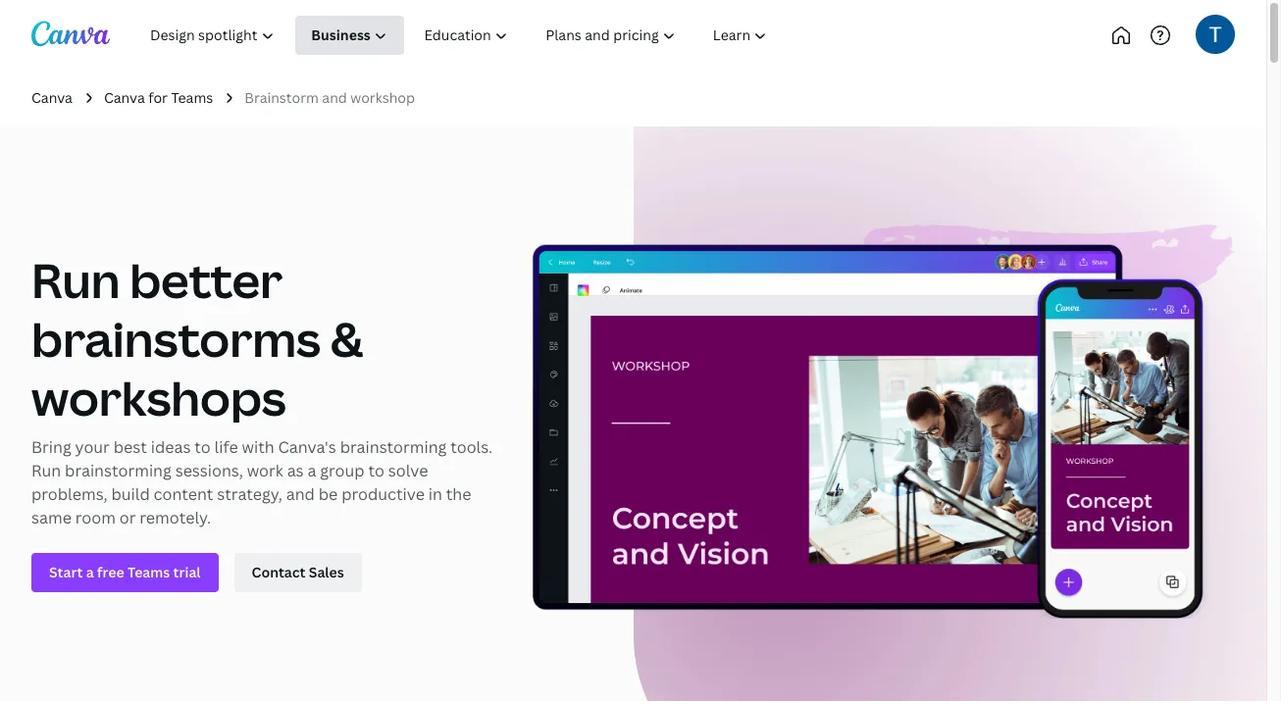Task type: describe. For each thing, give the bounding box(es) containing it.
the
[[446, 484, 472, 506]]

1 run from the top
[[31, 249, 120, 312]]

run better brainstorms & workshops bring your best ideas to life with canva's brainstorming tools. run brainstorming sessions, work as a group to solve problems, build content strategy, and be productive in the same room or remotely.
[[31, 249, 493, 529]]

problems,
[[31, 484, 108, 506]]

foreground image - brainstorm and workshop image
[[533, 225, 1236, 620]]

canva for canva for teams
[[104, 88, 145, 107]]

and inside run better brainstorms & workshops bring your best ideas to life with canva's brainstorming tools. run brainstorming sessions, work as a group to solve problems, build content strategy, and be productive in the same room or remotely.
[[286, 484, 315, 506]]

group
[[320, 461, 365, 482]]

0 horizontal spatial to
[[195, 437, 211, 459]]

remotely.
[[140, 508, 211, 529]]

canva link
[[31, 87, 72, 109]]

canva for teams
[[104, 88, 213, 107]]

as
[[287, 461, 304, 482]]

&
[[331, 308, 364, 371]]

with
[[242, 437, 275, 459]]

teams
[[171, 88, 213, 107]]

for
[[148, 88, 168, 107]]

top level navigation element
[[133, 16, 851, 55]]

workshop
[[351, 88, 415, 107]]

solve
[[388, 461, 428, 482]]

bring
[[31, 437, 71, 459]]

brainstorms
[[31, 308, 321, 371]]

best
[[114, 437, 147, 459]]

frame 10288828 (1) image
[[633, 127, 1267, 702]]

canva for canva
[[31, 88, 72, 107]]

room
[[75, 508, 116, 529]]

same
[[31, 508, 72, 529]]

2 run from the top
[[31, 461, 61, 482]]

productive
[[342, 484, 425, 506]]

strategy,
[[217, 484, 282, 506]]

1 vertical spatial to
[[368, 461, 385, 482]]

canva for teams link
[[104, 87, 213, 109]]



Task type: vqa. For each thing, say whether or not it's contained in the screenshot.
MENU BAR
no



Task type: locate. For each thing, give the bounding box(es) containing it.
or
[[119, 508, 136, 529]]

brainstorming up solve
[[340, 437, 447, 459]]

1 horizontal spatial and
[[322, 88, 347, 107]]

1 vertical spatial and
[[286, 484, 315, 506]]

your
[[75, 437, 110, 459]]

canva's
[[278, 437, 336, 459]]

a
[[308, 461, 316, 482]]

1 horizontal spatial canva
[[104, 88, 145, 107]]

brainstorm
[[245, 88, 319, 107]]

to up productive
[[368, 461, 385, 482]]

0 horizontal spatial brainstorming
[[65, 461, 172, 482]]

tools.
[[451, 437, 493, 459]]

and left workshop
[[322, 88, 347, 107]]

1 vertical spatial run
[[31, 461, 61, 482]]

ideas
[[151, 437, 191, 459]]

and
[[322, 88, 347, 107], [286, 484, 315, 506]]

0 vertical spatial brainstorming
[[340, 437, 447, 459]]

workshops
[[31, 366, 286, 430]]

1 canva from the left
[[31, 88, 72, 107]]

0 vertical spatial and
[[322, 88, 347, 107]]

brainstorming down best
[[65, 461, 172, 482]]

0 vertical spatial run
[[31, 249, 120, 312]]

0 vertical spatial to
[[195, 437, 211, 459]]

1 horizontal spatial brainstorming
[[340, 437, 447, 459]]

life
[[214, 437, 238, 459]]

to left life
[[195, 437, 211, 459]]

1 vertical spatial brainstorming
[[65, 461, 172, 482]]

run
[[31, 249, 120, 312], [31, 461, 61, 482]]

sessions,
[[175, 461, 243, 482]]

build
[[111, 484, 150, 506]]

0 horizontal spatial and
[[286, 484, 315, 506]]

brainstorm and workshop
[[245, 88, 415, 107]]

be
[[319, 484, 338, 506]]

and down as
[[286, 484, 315, 506]]

in
[[429, 484, 442, 506]]

1 horizontal spatial to
[[368, 461, 385, 482]]

brainstorming
[[340, 437, 447, 459], [65, 461, 172, 482]]

better
[[130, 249, 283, 312]]

to
[[195, 437, 211, 459], [368, 461, 385, 482]]

work
[[247, 461, 283, 482]]

canva
[[31, 88, 72, 107], [104, 88, 145, 107]]

0 horizontal spatial canva
[[31, 88, 72, 107]]

content
[[154, 484, 213, 506]]

2 canva from the left
[[104, 88, 145, 107]]



